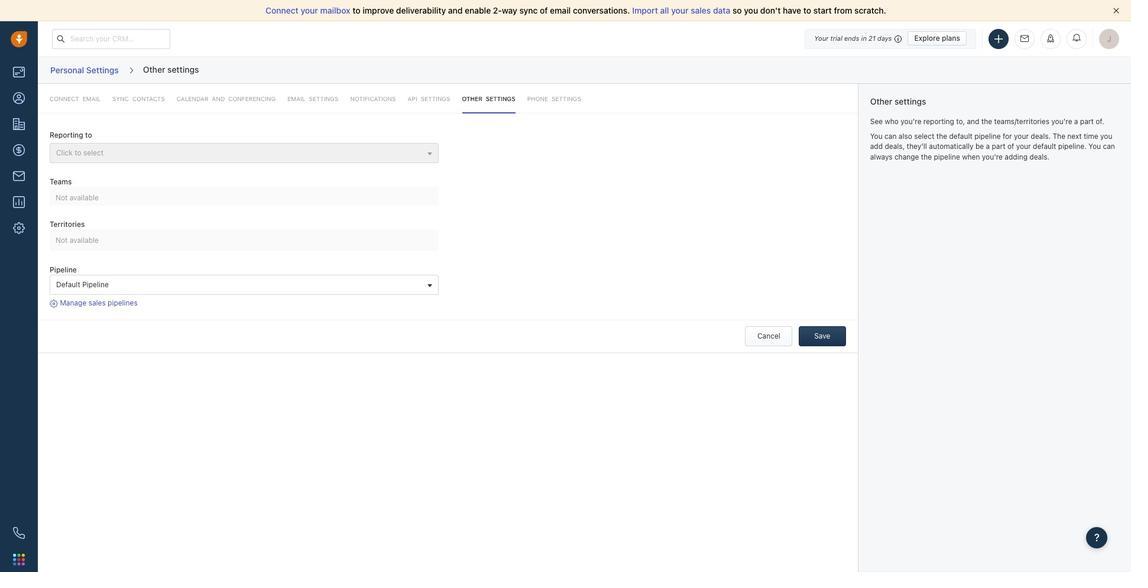 Task type: vqa. For each thing, say whether or not it's contained in the screenshot.
the email settings
yes



Task type: describe. For each thing, give the bounding box(es) containing it.
api settings link
[[408, 84, 450, 114]]

calendar and conferencing
[[177, 95, 276, 102]]

you inside the you can also select the default pipeline for your deals. the next time you add deals, they'll automatically be a part of your default pipeline. you can always change the pipeline when you're adding deals.
[[1100, 132, 1112, 141]]

your left mailbox
[[301, 5, 318, 15]]

select inside "button"
[[83, 148, 104, 157]]

sync
[[519, 5, 538, 15]]

2 horizontal spatial other
[[870, 96, 892, 106]]

see who you're reporting to, and the teams/territories you're a part of.
[[870, 117, 1104, 126]]

so
[[733, 5, 742, 15]]

calendar
[[177, 95, 208, 102]]

tab list containing connect email
[[38, 84, 858, 114]]

settings left phone
[[486, 95, 515, 102]]

to left the start
[[803, 5, 811, 15]]

connect your mailbox link
[[266, 5, 353, 15]]

21
[[869, 34, 876, 42]]

also
[[899, 132, 912, 141]]

personal
[[50, 65, 84, 75]]

default pipeline
[[56, 280, 109, 289]]

save button
[[799, 327, 846, 347]]

connect your mailbox to improve deliverability and enable 2-way sync of email conversations. import all your sales data so you don't have to start from scratch.
[[266, 5, 886, 15]]

conversations.
[[573, 5, 630, 15]]

phone settings link
[[527, 84, 581, 114]]

enable
[[465, 5, 491, 15]]

change
[[895, 152, 919, 161]]

your trial ends in 21 days
[[814, 34, 892, 42]]

manage sales pipelines
[[60, 299, 138, 308]]

0 vertical spatial pipeline
[[50, 266, 77, 274]]

territories
[[50, 220, 85, 229]]

connect for connect email
[[50, 95, 79, 102]]

time
[[1084, 132, 1098, 141]]

0 vertical spatial deals.
[[1031, 132, 1051, 141]]

email
[[287, 95, 305, 102]]

1 horizontal spatial sales
[[691, 5, 711, 15]]

1 vertical spatial can
[[1103, 142, 1115, 151]]

other settings inside tab panel
[[462, 95, 515, 102]]

email settings link
[[287, 84, 338, 114]]

import all your sales data link
[[632, 5, 733, 15]]

2 horizontal spatial the
[[981, 117, 992, 126]]

Search your CRM... text field
[[52, 29, 170, 49]]

conferencing
[[228, 95, 276, 102]]

personal settings link
[[50, 61, 119, 79]]

0 horizontal spatial the
[[921, 152, 932, 161]]

manage
[[60, 299, 86, 308]]

automatically
[[929, 142, 974, 151]]

1 horizontal spatial you
[[1089, 142, 1101, 151]]

reporting
[[924, 117, 954, 126]]

to,
[[956, 117, 965, 126]]

personal settings
[[50, 65, 119, 75]]

start
[[814, 5, 832, 15]]

of.
[[1096, 117, 1104, 126]]

default
[[56, 280, 80, 289]]

for
[[1003, 132, 1012, 141]]

sync contacts
[[112, 95, 165, 102]]

2 horizontal spatial and
[[967, 117, 979, 126]]

1 horizontal spatial a
[[1074, 117, 1078, 126]]

email settings
[[287, 95, 338, 102]]

2 horizontal spatial you're
[[1051, 117, 1072, 126]]

1 horizontal spatial email
[[550, 5, 571, 15]]

notifications link
[[350, 84, 396, 114]]

connect email link
[[50, 84, 101, 114]]

who
[[885, 117, 899, 126]]

phone image
[[13, 527, 25, 539]]

api
[[408, 95, 417, 102]]

not available for teams
[[56, 193, 99, 202]]

0 vertical spatial pipeline
[[975, 132, 1001, 141]]

2-
[[493, 5, 502, 15]]

sync
[[112, 95, 129, 102]]

all
[[660, 5, 669, 15]]

be
[[976, 142, 984, 151]]

sales inside manage sales pipelines link
[[88, 299, 106, 308]]

0 horizontal spatial you
[[744, 5, 758, 15]]

1 vertical spatial pipeline
[[934, 152, 960, 161]]

tab panel containing reporting to
[[38, 84, 858, 354]]

0 horizontal spatial other
[[143, 64, 165, 74]]

connect email
[[50, 95, 101, 102]]

deals,
[[885, 142, 905, 151]]

manage sales pipelines link
[[41, 299, 146, 308]]

import
[[632, 5, 658, 15]]

your
[[814, 34, 829, 42]]

other settings link
[[462, 84, 515, 114]]

cancel button
[[745, 327, 793, 347]]

default pipeline button
[[50, 275, 439, 295]]

email inside tab list
[[83, 95, 101, 102]]

plans
[[942, 34, 960, 43]]

notifications
[[350, 95, 396, 102]]

your right all
[[671, 5, 689, 15]]

1 vertical spatial deals.
[[1030, 152, 1050, 161]]

you can also select the default pipeline for your deals. the next time you add deals, they'll automatically be a part of your default pipeline. you can always change the pipeline when you're adding deals.
[[870, 132, 1115, 161]]

scratch.
[[855, 5, 886, 15]]

explore plans link
[[908, 31, 967, 46]]

settings right phone
[[552, 95, 581, 102]]



Task type: locate. For each thing, give the bounding box(es) containing it.
and right calendar
[[212, 95, 225, 102]]

can up deals,
[[885, 132, 897, 141]]

other settings
[[143, 64, 199, 74], [462, 95, 515, 102], [870, 96, 926, 106]]

part down for
[[992, 142, 1006, 151]]

a up next
[[1074, 117, 1078, 126]]

0 vertical spatial you
[[744, 5, 758, 15]]

sales
[[691, 5, 711, 15], [88, 299, 106, 308]]

0 vertical spatial available
[[70, 193, 99, 202]]

pipeline
[[50, 266, 77, 274], [82, 280, 109, 289]]

settings
[[167, 64, 199, 74], [486, 95, 515, 102], [552, 95, 581, 102], [895, 96, 926, 106]]

you right the so
[[744, 5, 758, 15]]

save
[[814, 332, 830, 341]]

improve
[[363, 5, 394, 15]]

available for territories
[[70, 236, 99, 245]]

click to select button
[[50, 143, 439, 163]]

1 vertical spatial a
[[986, 142, 990, 151]]

2 vertical spatial and
[[967, 117, 979, 126]]

phone settings
[[527, 95, 581, 102]]

explore
[[914, 34, 940, 43]]

1 horizontal spatial of
[[1007, 142, 1014, 151]]

0 horizontal spatial pipeline
[[50, 266, 77, 274]]

pipelines
[[108, 299, 138, 308]]

the up the you can also select the default pipeline for your deals. the next time you add deals, they'll automatically be a part of your default pipeline. you can always change the pipeline when you're adding deals.
[[981, 117, 992, 126]]

select up they'll
[[914, 132, 934, 141]]

default up automatically
[[949, 132, 973, 141]]

days
[[878, 34, 892, 42]]

1 vertical spatial not
[[56, 236, 68, 245]]

1 vertical spatial sales
[[88, 299, 106, 308]]

you're
[[901, 117, 922, 126], [1051, 117, 1072, 126], [982, 152, 1003, 161]]

0 horizontal spatial a
[[986, 142, 990, 151]]

settings for email settings
[[309, 95, 338, 102]]

settings right api
[[421, 95, 450, 102]]

sales left 'data'
[[691, 5, 711, 15]]

1 vertical spatial you
[[1089, 142, 1101, 151]]

other settings up calendar
[[143, 64, 199, 74]]

0 vertical spatial a
[[1074, 117, 1078, 126]]

pipeline
[[975, 132, 1001, 141], [934, 152, 960, 161]]

and inside calendar and conferencing link
[[212, 95, 225, 102]]

1 not from the top
[[56, 193, 68, 202]]

1 vertical spatial the
[[936, 132, 947, 141]]

0 vertical spatial connect
[[266, 5, 298, 15]]

they'll
[[907, 142, 927, 151]]

deliverability
[[396, 5, 446, 15]]

0 vertical spatial and
[[448, 5, 463, 15]]

other settings left phone
[[462, 95, 515, 102]]

1 horizontal spatial you
[[1100, 132, 1112, 141]]

explore plans
[[914, 34, 960, 43]]

0 horizontal spatial sales
[[88, 299, 106, 308]]

the
[[1053, 132, 1065, 141]]

the
[[981, 117, 992, 126], [936, 132, 947, 141], [921, 152, 932, 161]]

teams/territories
[[994, 117, 1049, 126]]

settings
[[86, 65, 119, 75], [309, 95, 338, 102], [421, 95, 450, 102]]

data
[[713, 5, 730, 15]]

0 vertical spatial default
[[949, 132, 973, 141]]

0 vertical spatial sales
[[691, 5, 711, 15]]

0 vertical spatial select
[[914, 132, 934, 141]]

add
[[870, 142, 883, 151]]

1 horizontal spatial other settings
[[462, 95, 515, 102]]

0 horizontal spatial and
[[212, 95, 225, 102]]

1 horizontal spatial the
[[936, 132, 947, 141]]

contacts
[[132, 95, 165, 102]]

1 vertical spatial of
[[1007, 142, 1014, 151]]

1 horizontal spatial pipeline
[[82, 280, 109, 289]]

settings up calendar
[[167, 64, 199, 74]]

you up add
[[870, 132, 883, 141]]

to right mailbox
[[353, 5, 360, 15]]

close image
[[1113, 8, 1119, 14]]

not for territories
[[56, 236, 68, 245]]

other inside tab list
[[462, 95, 482, 102]]

can down of.
[[1103, 142, 1115, 151]]

1 horizontal spatial other
[[462, 95, 482, 102]]

1 horizontal spatial pipeline
[[975, 132, 1001, 141]]

2 not from the top
[[56, 236, 68, 245]]

to
[[353, 5, 360, 15], [803, 5, 811, 15], [85, 131, 92, 140], [75, 148, 81, 157]]

don't
[[760, 5, 781, 15]]

have
[[783, 5, 801, 15]]

0 vertical spatial email
[[550, 5, 571, 15]]

select inside the you can also select the default pipeline for your deals. the next time you add deals, they'll automatically be a part of your default pipeline. you can always change the pipeline when you're adding deals.
[[914, 132, 934, 141]]

to up click to select
[[85, 131, 92, 140]]

of right 'sync'
[[540, 5, 548, 15]]

you down the time
[[1089, 142, 1101, 151]]

you
[[744, 5, 758, 15], [1100, 132, 1112, 141]]

2 not available from the top
[[56, 236, 99, 245]]

teams
[[50, 177, 72, 186]]

0 vertical spatial of
[[540, 5, 548, 15]]

0 horizontal spatial connect
[[50, 95, 79, 102]]

1 vertical spatial select
[[83, 148, 104, 157]]

pipeline up default
[[50, 266, 77, 274]]

a right the be
[[986, 142, 990, 151]]

2 horizontal spatial settings
[[421, 95, 450, 102]]

0 horizontal spatial settings
[[86, 65, 119, 75]]

trial
[[830, 34, 842, 42]]

you right the time
[[1100, 132, 1112, 141]]

1 vertical spatial not available
[[56, 236, 99, 245]]

1 vertical spatial default
[[1033, 142, 1056, 151]]

settings right email
[[309, 95, 338, 102]]

0 horizontal spatial of
[[540, 5, 548, 15]]

1 horizontal spatial select
[[914, 132, 934, 141]]

1 horizontal spatial and
[[448, 5, 463, 15]]

connect left mailbox
[[266, 5, 298, 15]]

not available down territories
[[56, 236, 99, 245]]

0 horizontal spatial you
[[870, 132, 883, 141]]

email right 'sync'
[[550, 5, 571, 15]]

part
[[1080, 117, 1094, 126], [992, 142, 1006, 151]]

sync contacts link
[[112, 84, 165, 114]]

pipeline down automatically
[[934, 152, 960, 161]]

1 horizontal spatial you're
[[982, 152, 1003, 161]]

you're up also
[[901, 117, 922, 126]]

settings for personal settings
[[86, 65, 119, 75]]

part inside the you can also select the default pipeline for your deals. the next time you add deals, they'll automatically be a part of your default pipeline. you can always change the pipeline when you're adding deals.
[[992, 142, 1006, 151]]

0 horizontal spatial select
[[83, 148, 104, 157]]

mailbox
[[320, 5, 350, 15]]

click to select
[[56, 148, 104, 157]]

in
[[861, 34, 867, 42]]

you're up the
[[1051, 117, 1072, 126]]

0 horizontal spatial pipeline
[[934, 152, 960, 161]]

click
[[56, 148, 73, 157]]

1 vertical spatial available
[[70, 236, 99, 245]]

next
[[1067, 132, 1082, 141]]

connect down personal
[[50, 95, 79, 102]]

2 horizontal spatial other settings
[[870, 96, 926, 106]]

0 horizontal spatial default
[[949, 132, 973, 141]]

of down for
[[1007, 142, 1014, 151]]

when
[[962, 152, 980, 161]]

0 horizontal spatial can
[[885, 132, 897, 141]]

0 horizontal spatial you're
[[901, 117, 922, 126]]

way
[[502, 5, 517, 15]]

1 vertical spatial pipeline
[[82, 280, 109, 289]]

0 vertical spatial not
[[56, 193, 68, 202]]

available for teams
[[70, 193, 99, 202]]

select down reporting to
[[83, 148, 104, 157]]

0 vertical spatial part
[[1080, 117, 1094, 126]]

1 horizontal spatial connect
[[266, 5, 298, 15]]

connect for connect your mailbox to improve deliverability and enable 2-way sync of email conversations. import all your sales data so you don't have to start from scratch.
[[266, 5, 298, 15]]

of
[[540, 5, 548, 15], [1007, 142, 1014, 151]]

settings up who
[[895, 96, 926, 106]]

1 vertical spatial and
[[212, 95, 225, 102]]

see
[[870, 117, 883, 126]]

settings down search your crm... text field
[[86, 65, 119, 75]]

adding
[[1005, 152, 1028, 161]]

always
[[870, 152, 893, 161]]

ends
[[844, 34, 859, 42]]

0 vertical spatial you
[[870, 132, 883, 141]]

available down territories
[[70, 236, 99, 245]]

2 available from the top
[[70, 236, 99, 245]]

connect inside tab panel
[[50, 95, 79, 102]]

to inside "button"
[[75, 148, 81, 157]]

0 vertical spatial not available
[[56, 193, 99, 202]]

settings for api settings
[[421, 95, 450, 102]]

available
[[70, 193, 99, 202], [70, 236, 99, 245]]

from
[[834, 5, 852, 15]]

you're inside the you can also select the default pipeline for your deals. the next time you add deals, they'll automatically be a part of your default pipeline. you can always change the pipeline when you're adding deals.
[[982, 152, 1003, 161]]

sales down default pipeline
[[88, 299, 106, 308]]

1 available from the top
[[70, 193, 99, 202]]

other
[[143, 64, 165, 74], [462, 95, 482, 102], [870, 96, 892, 106]]

and
[[448, 5, 463, 15], [212, 95, 225, 102], [967, 117, 979, 126]]

cancel
[[757, 332, 780, 341]]

not down territories
[[56, 236, 68, 245]]

not down teams
[[56, 193, 68, 202]]

pipeline up manage sales pipelines on the left of the page
[[82, 280, 109, 289]]

email left sync
[[83, 95, 101, 102]]

phone
[[527, 95, 548, 102]]

you
[[870, 132, 883, 141], [1089, 142, 1101, 151]]

your right for
[[1014, 132, 1029, 141]]

tab panel
[[38, 84, 858, 354]]

other up see
[[870, 96, 892, 106]]

reporting to
[[50, 131, 92, 140]]

pipeline inside button
[[82, 280, 109, 289]]

default down the
[[1033, 142, 1056, 151]]

pipeline.
[[1058, 142, 1087, 151]]

0 vertical spatial can
[[885, 132, 897, 141]]

0 horizontal spatial part
[[992, 142, 1006, 151]]

phone element
[[7, 522, 31, 545]]

2 vertical spatial the
[[921, 152, 932, 161]]

1 vertical spatial you
[[1100, 132, 1112, 141]]

you're down the be
[[982, 152, 1003, 161]]

reporting
[[50, 131, 83, 140]]

1 vertical spatial connect
[[50, 95, 79, 102]]

1 vertical spatial part
[[992, 142, 1006, 151]]

0 horizontal spatial other settings
[[143, 64, 199, 74]]

the down they'll
[[921, 152, 932, 161]]

1 horizontal spatial can
[[1103, 142, 1115, 151]]

0 horizontal spatial email
[[83, 95, 101, 102]]

not available for territories
[[56, 236, 99, 245]]

and right to, on the top right of the page
[[967, 117, 979, 126]]

1 horizontal spatial part
[[1080, 117, 1094, 126]]

a inside the you can also select the default pipeline for your deals. the next time you add deals, they'll automatically be a part of your default pipeline. you can always change the pipeline when you're adding deals.
[[986, 142, 990, 151]]

other right api settings
[[462, 95, 482, 102]]

tab list
[[38, 84, 858, 114]]

available down teams
[[70, 193, 99, 202]]

other up contacts
[[143, 64, 165, 74]]

1 not available from the top
[[56, 193, 99, 202]]

part left of.
[[1080, 117, 1094, 126]]

1 vertical spatial email
[[83, 95, 101, 102]]

not for teams
[[56, 193, 68, 202]]

to right click
[[75, 148, 81, 157]]

deals. right adding
[[1030, 152, 1050, 161]]

not available down teams
[[56, 193, 99, 202]]

your up adding
[[1016, 142, 1031, 151]]

api settings
[[408, 95, 450, 102]]

pipeline up the be
[[975, 132, 1001, 141]]

other settings up who
[[870, 96, 926, 106]]

1 horizontal spatial default
[[1033, 142, 1056, 151]]

1 horizontal spatial settings
[[309, 95, 338, 102]]

deals. left the
[[1031, 132, 1051, 141]]

0 vertical spatial the
[[981, 117, 992, 126]]

of inside the you can also select the default pipeline for your deals. the next time you add deals, they'll automatically be a part of your default pipeline. you can always change the pipeline when you're adding deals.
[[1007, 142, 1014, 151]]

and left enable
[[448, 5, 463, 15]]

not available
[[56, 193, 99, 202], [56, 236, 99, 245]]

calendar and conferencing link
[[177, 84, 276, 114]]

the up automatically
[[936, 132, 947, 141]]

freshworks switcher image
[[13, 554, 25, 566]]



